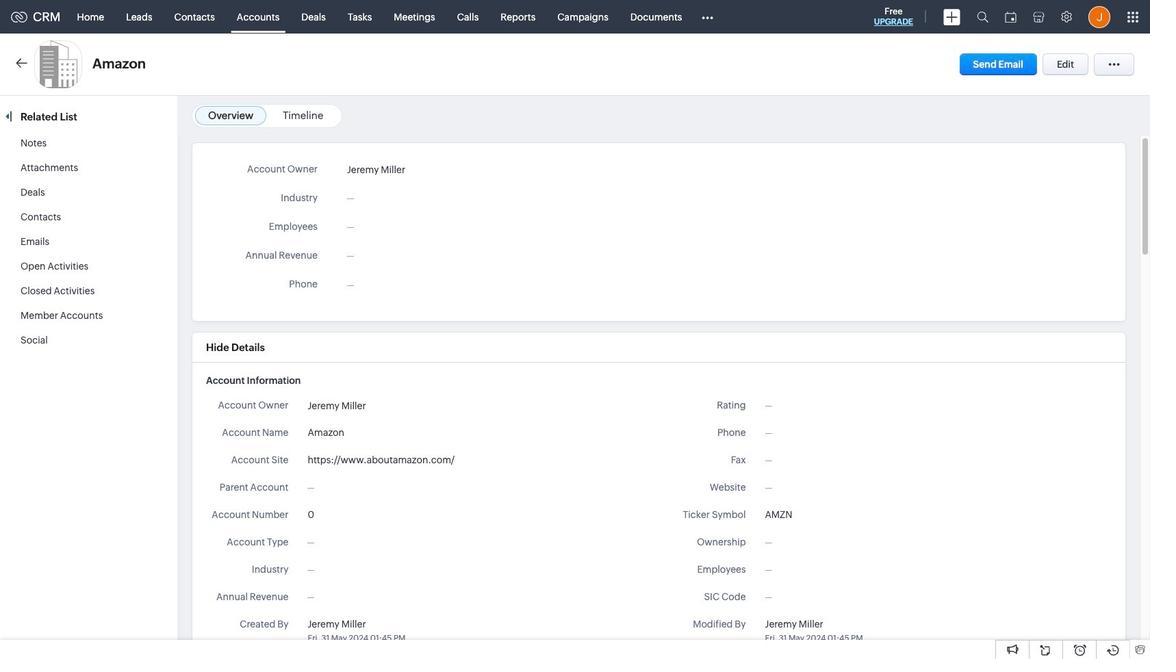 Task type: locate. For each thing, give the bounding box(es) containing it.
create menu element
[[936, 0, 969, 33]]

profile image
[[1089, 6, 1111, 28]]

calendar image
[[1006, 11, 1017, 22]]



Task type: describe. For each thing, give the bounding box(es) containing it.
search image
[[978, 11, 989, 23]]

search element
[[969, 0, 997, 34]]

logo image
[[11, 11, 27, 22]]

create menu image
[[944, 9, 961, 25]]

profile element
[[1081, 0, 1119, 33]]

Other Modules field
[[694, 6, 723, 28]]



Task type: vqa. For each thing, say whether or not it's contained in the screenshot.
Create Menu element
yes



